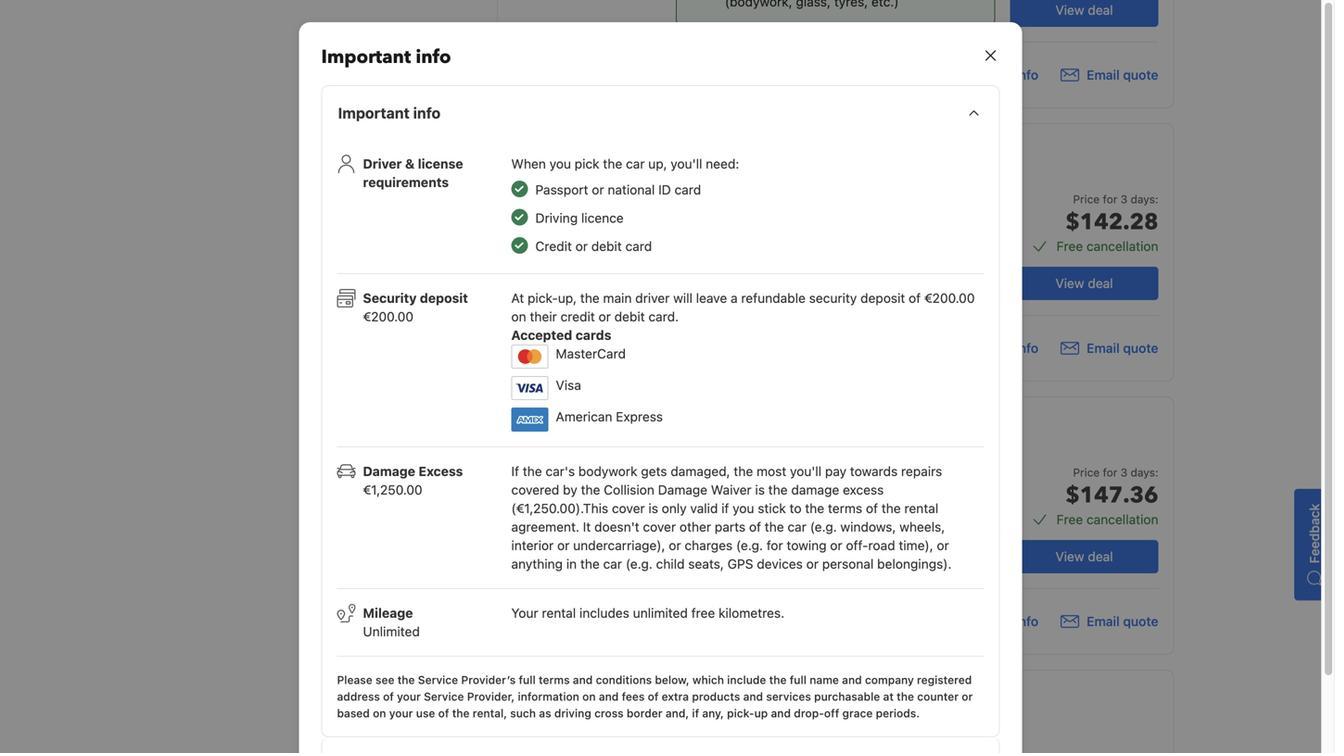 Task type: vqa. For each thing, say whether or not it's contained in the screenshot.
Top
no



Task type: locate. For each thing, give the bounding box(es) containing it.
1 vertical spatial if
[[692, 707, 699, 720]]

damage up only
[[658, 482, 708, 498]]

security
[[809, 290, 857, 306]]

view deal
[[1056, 2, 1113, 18], [1056, 276, 1113, 291], [1056, 549, 1113, 565]]

email quote button for 3rd important info button from the bottom
[[1061, 66, 1159, 84]]

5 seats down need:
[[698, 181, 741, 197]]

pick
[[575, 156, 600, 172]]

the right pick
[[603, 156, 622, 172]]

card inside at pick-up, the main driver will leave a refundable security deposit of €200.00 on their credit or debit card .
[[649, 309, 675, 324]]

1 rome from the top
[[676, 265, 711, 280]]

email for email quote button corresponding to 2nd important info button from the bottom of the page
[[1087, 341, 1120, 356]]

free cancellation down $147.36 at the bottom right of page
[[1057, 512, 1159, 528]]

for up "$142.28"
[[1103, 193, 1118, 206]]

2 vertical spatial green tick image
[[511, 238, 528, 254]]

center down "rome - termini train station" button
[[742, 559, 776, 572]]

2 email from the top
[[1087, 341, 1120, 356]]

rome for rome - via sardegna
[[676, 265, 711, 280]]

0 vertical spatial rome
[[676, 265, 711, 280]]

2 free from the top
[[1057, 512, 1083, 528]]

2 view deal from the top
[[1056, 276, 1113, 291]]

excess
[[419, 464, 463, 479]]

1 horizontal spatial is
[[755, 482, 765, 498]]

grace
[[842, 707, 873, 720]]

seats
[[709, 181, 741, 197], [709, 455, 741, 470], [709, 728, 741, 744]]

provider's
[[461, 674, 516, 687]]

3 5 seats from the top
[[698, 728, 741, 744]]

pick- inside please see the service provider's full terms and conditions below, which include the full name and company registered address of your service provider, information on and fees of extra products and services purchasable at the counter or based on your use of the rental, such as driving cross border and, if any, pick-up and drop-off grace periods.
[[727, 707, 754, 720]]

1 email from the top
[[1087, 67, 1120, 82]]

cover down collision
[[612, 501, 645, 516]]

3 view deal button from the top
[[1010, 541, 1159, 574]]

5 down any,
[[698, 728, 706, 744]]

for for $142.28
[[1103, 193, 1118, 206]]

3 view deal from the top
[[1056, 549, 1113, 565]]

0 vertical spatial deal
[[1088, 2, 1113, 18]]

0 vertical spatial for
[[1103, 193, 1118, 206]]

green tick image
[[511, 181, 528, 197], [511, 209, 528, 226], [511, 238, 528, 254]]

the
[[603, 156, 622, 172], [580, 290, 600, 306], [523, 464, 542, 479], [734, 464, 753, 479], [581, 482, 600, 498], [768, 482, 788, 498], [805, 501, 824, 516], [882, 501, 901, 516], [765, 519, 784, 535], [580, 557, 600, 572], [398, 674, 415, 687], [769, 674, 787, 687], [897, 691, 914, 704], [452, 707, 470, 720]]

0 vertical spatial car
[[626, 156, 645, 172]]

1 price from the top
[[1073, 193, 1100, 206]]

email for 3rd important info button from the bottom email quote button
[[1087, 67, 1120, 82]]

0 vertical spatial green tick image
[[511, 181, 528, 197]]

the up stick
[[768, 482, 788, 498]]

1
[[676, 286, 681, 299], [698, 481, 704, 496], [862, 481, 867, 496], [676, 559, 681, 572], [827, 693, 832, 706]]

1 horizontal spatial deposit
[[861, 290, 905, 306]]

1 up .
[[676, 286, 681, 299]]

2 5 from the top
[[698, 455, 706, 470]]

view for $147.36
[[1056, 549, 1084, 565]]

is inside this cover is only valid if you stick to the terms of the rental agreement. it doesn't cover other parts of the car (e.g. windows, wheels, interior or undercarriage), or charges (e.g. for towing or off-road time), or anything in the car (e.g. child seats, gps devices or personal belongings).
[[649, 501, 658, 516]]

id
[[658, 182, 671, 197]]

1 view from the top
[[1056, 2, 1084, 18]]

0 horizontal spatial terms
[[539, 674, 570, 687]]

1 3 from the top
[[1121, 193, 1128, 206]]

1 inside rome - termini train station 1 miles from center
[[676, 559, 681, 572]]

1 vertical spatial email
[[1087, 341, 1120, 356]]

deposit
[[420, 290, 468, 306], [861, 290, 905, 306]]

green tick image for driving
[[511, 209, 528, 226]]

price for 3 days: $142.28
[[1066, 193, 1159, 238]]

1 - from the top
[[714, 265, 720, 280]]

rome inside rome - via sardegna 1 miles from center
[[676, 265, 711, 280]]

0 vertical spatial card
[[675, 182, 701, 197]]

or
[[592, 182, 604, 197], [575, 239, 588, 254], [599, 309, 611, 324], [557, 538, 570, 553], [669, 538, 681, 553], [830, 538, 842, 553], [937, 538, 949, 553], [806, 557, 819, 572], [962, 691, 973, 704], [871, 693, 882, 706]]

or right credit
[[575, 239, 588, 254]]

or right time),
[[937, 538, 949, 553]]

or down registered
[[962, 691, 973, 704]]

of down the see
[[383, 691, 394, 704]]

2 price from the top
[[1073, 466, 1100, 479]]

product card group containing $142.28
[[497, 123, 1174, 382]]

0 vertical spatial important info button
[[926, 66, 1039, 84]]

deposit inside at pick-up, the main driver will leave a refundable security deposit of €200.00 on their credit or debit card .
[[861, 290, 905, 306]]

0 vertical spatial view deal button
[[1010, 0, 1159, 27]]

1 vertical spatial view
[[1056, 276, 1084, 291]]

0 vertical spatial free
[[1057, 239, 1083, 254]]

- left via
[[714, 265, 720, 280]]

1 vertical spatial email quote button
[[1061, 339, 1159, 358]]

stick
[[758, 501, 786, 516]]

is down most
[[755, 482, 765, 498]]

3 green tick image from the top
[[511, 238, 528, 254]]

3 product card group from the top
[[497, 397, 1174, 656]]

important info button
[[926, 66, 1039, 84], [926, 339, 1039, 358], [926, 613, 1039, 631]]

1 vertical spatial free cancellation
[[1057, 512, 1159, 528]]

2 seats from the top
[[709, 455, 741, 470]]

undercarriage),
[[573, 538, 665, 553]]

full up 'services'
[[790, 674, 807, 687]]

if left any,
[[692, 707, 699, 720]]

from down via
[[715, 286, 739, 299]]

driving licence
[[535, 211, 624, 226]]

1 vertical spatial unlimited
[[363, 624, 420, 640]]

and down include at the bottom right
[[743, 691, 763, 704]]

if the car's bodywork gets damaged, the most you'll pay towards repairs covered by the collision damage waiver is the damage excess (
[[511, 464, 942, 516]]

if inside please see the service provider's full terms and conditions below, which include the full name and company registered address of your service provider, information on and fees of extra products and services purchasable at the counter or based on your use of the rental, such as driving cross border and, if any, pick-up and drop-off grace periods.
[[692, 707, 699, 720]]

1 deposit from the left
[[420, 290, 468, 306]]

mileage
[[363, 606, 413, 621]]

days: for $142.28
[[1131, 193, 1159, 206]]

1 horizontal spatial rental
[[904, 501, 939, 516]]

1 vertical spatial rental
[[542, 606, 576, 621]]

5 seats down any,
[[698, 728, 741, 744]]

2 deal from the top
[[1088, 276, 1113, 291]]

card right id on the top of the page
[[675, 182, 701, 197]]

0 horizontal spatial damage
[[363, 464, 415, 479]]

2 - from the top
[[714, 538, 720, 554]]

rental up wheels, at the right bottom
[[904, 501, 939, 516]]

-
[[714, 265, 720, 280], [714, 538, 720, 554]]

you inside this cover is only valid if you stick to the terms of the rental agreement. it doesn't cover other parts of the car (e.g. windows, wheels, interior or undercarriage), or charges (e.g. for towing or off-road time), or anything in the car (e.g. child seats, gps devices or personal belongings).
[[733, 501, 754, 516]]

bmw
[[796, 693, 824, 706]]

1 vertical spatial center
[[742, 559, 776, 572]]

- up seats,
[[714, 538, 720, 554]]

1 vertical spatial 5 seats
[[698, 455, 741, 470]]

0 vertical spatial seats
[[709, 181, 741, 197]]

repairs
[[901, 464, 942, 479]]

card down driver
[[649, 309, 675, 324]]

price up "$142.28"
[[1073, 193, 1100, 206]]

rental right your
[[542, 606, 576, 621]]

product card group containing $147.36
[[497, 397, 1174, 656]]

1 vertical spatial deal
[[1088, 276, 1113, 291]]

automatic
[[862, 455, 922, 470]]

2 rome from the top
[[676, 538, 711, 554]]

rome - termini train station 1 miles from center
[[676, 538, 850, 572]]

up, up id on the top of the page
[[648, 156, 667, 172]]

2 5 seats from the top
[[698, 455, 741, 470]]

need:
[[706, 156, 739, 172]]

as
[[539, 707, 551, 720]]

0 horizontal spatial (e.g.
[[626, 557, 653, 572]]

s.
[[774, 606, 785, 621]]

green tick image for credit
[[511, 238, 528, 254]]

days: inside price for 3 days: $142.28
[[1131, 193, 1159, 206]]

0 vertical spatial days:
[[1131, 193, 1159, 206]]

0 horizontal spatial up,
[[558, 290, 577, 306]]

terms inside this cover is only valid if you stick to the terms of the rental agreement. it doesn't cover other parts of the car (e.g. windows, wheels, interior or undercarriage), or charges (e.g. for towing or off-road time), or anything in the car (e.g. child seats, gps devices or personal belongings).
[[828, 501, 862, 516]]

your up use
[[397, 691, 421, 704]]

cancellation
[[1087, 239, 1159, 254], [1087, 512, 1159, 528]]

$147.36
[[1066, 481, 1159, 511]]

1 vertical spatial -
[[714, 538, 720, 554]]

- inside rome - via sardegna 1 miles from center
[[714, 265, 720, 280]]

0 vertical spatial damage
[[363, 464, 415, 479]]

1 green tick image from the top
[[511, 181, 528, 197]]

days: up $147.36 at the bottom right of page
[[1131, 466, 1159, 479]]

intermediate
[[676, 686, 793, 712]]

€200.00 inside at pick-up, the main driver will leave a refundable security deposit of €200.00 on their credit or debit card .
[[924, 290, 975, 306]]

for inside price for 3 days: $147.36
[[1103, 466, 1118, 479]]

free cancellation for $147.36
[[1057, 512, 1159, 528]]

car up national
[[626, 156, 645, 172]]

important info for 3rd important info button from the top of the page
[[952, 614, 1039, 630]]

the down stick
[[765, 519, 784, 535]]

1 vertical spatial €1,250.00
[[516, 501, 576, 516]]

from inside rome - termini train station 1 miles from center
[[715, 559, 739, 572]]

0 horizontal spatial deposit
[[420, 290, 468, 306]]

1 product card group from the top
[[497, 0, 1174, 108]]

0 vertical spatial center
[[742, 286, 776, 299]]

0 vertical spatial from
[[715, 286, 739, 299]]

0 vertical spatial cancellation
[[1087, 239, 1159, 254]]

$142.28
[[1066, 207, 1159, 238]]

quote for 2nd important info button from the bottom of the page
[[1123, 341, 1159, 356]]

of right security
[[909, 290, 921, 306]]

1 horizontal spatial full
[[790, 674, 807, 687]]

2 bag from the left
[[907, 481, 930, 496]]

0 horizontal spatial you
[[549, 156, 571, 172]]

0 vertical spatial on
[[511, 309, 526, 324]]

is left only
[[649, 501, 658, 516]]

or inside please see the service provider's full terms and conditions below, which include the full name and company registered address of your service provider, information on and fees of extra products and services purchasable at the counter or based on your use of the rental, such as driving cross border and, if any, pick-up and drop-off grace periods.
[[962, 691, 973, 704]]

- for termini
[[714, 538, 720, 554]]

1 vertical spatial for
[[1103, 466, 1118, 479]]

1 from from the top
[[715, 286, 739, 299]]

on right based
[[373, 707, 386, 720]]

1 inside the intermediate bmw 1 series or similar
[[827, 693, 832, 706]]

1 important info button from the top
[[926, 66, 1039, 84]]

1 vertical spatial price
[[1073, 466, 1100, 479]]

your left use
[[389, 707, 413, 720]]

by
[[563, 482, 577, 498]]

cross
[[594, 707, 624, 720]]

2 vertical spatial important info button
[[926, 613, 1039, 631]]

up, up credit
[[558, 290, 577, 306]]

1 5 from the top
[[698, 181, 706, 197]]

you
[[549, 156, 571, 172], [733, 501, 754, 516]]

1 miles from the top
[[684, 286, 711, 299]]

on up driving
[[582, 691, 596, 704]]

0 vertical spatial email quote button
[[1061, 66, 1159, 84]]

3 seats from the top
[[709, 728, 741, 744]]

days: inside price for 3 days: $147.36
[[1131, 466, 1159, 479]]

other
[[680, 519, 711, 535]]

0 vertical spatial (e.g.
[[810, 519, 837, 535]]

1 vertical spatial is
[[649, 501, 658, 516]]

terms up information
[[539, 674, 570, 687]]

for inside price for 3 days: $142.28
[[1103, 193, 1118, 206]]

2 vertical spatial view
[[1056, 549, 1084, 565]]

0 vertical spatial if
[[722, 501, 729, 516]]

pick- inside at pick-up, the main driver will leave a refundable security deposit of €200.00 on their credit or debit card .
[[528, 290, 558, 306]]

1 quote from the top
[[1123, 67, 1159, 82]]

product card group containing intermediate
[[497, 670, 1174, 754]]

0 horizontal spatial car
[[603, 557, 622, 572]]

1 days: from the top
[[1131, 193, 1159, 206]]

1 cancellation from the top
[[1087, 239, 1159, 254]]

1 bag from the left
[[745, 481, 767, 496]]

2 from from the top
[[715, 559, 739, 572]]

2 vertical spatial view deal
[[1056, 549, 1113, 565]]

2 days: from the top
[[1131, 466, 1159, 479]]

3
[[1121, 193, 1128, 206], [1121, 466, 1128, 479]]

manual
[[862, 728, 905, 744]]

1 vertical spatial car
[[788, 519, 807, 535]]

or left at
[[871, 693, 882, 706]]

price up $147.36 at the bottom right of page
[[1073, 466, 1100, 479]]

(e.g. up gps
[[736, 538, 763, 553]]

cover down only
[[643, 519, 676, 535]]

off
[[824, 707, 839, 720]]

view deal button
[[1010, 0, 1159, 27], [1010, 267, 1159, 300], [1010, 541, 1159, 574]]

seats for manual
[[709, 728, 741, 744]]

important inside dropdown button
[[338, 104, 410, 122]]

- inside rome - termini train station 1 miles from center
[[714, 538, 720, 554]]

2 deposit from the left
[[861, 290, 905, 306]]

region containing driver & license requirements
[[322, 155, 999, 737]]

3 quote from the top
[[1123, 614, 1159, 630]]

full up information
[[519, 674, 536, 687]]

2 email quote button from the top
[[1061, 339, 1159, 358]]

quote
[[1123, 67, 1159, 82], [1123, 341, 1159, 356], [1123, 614, 1159, 630]]

2 vertical spatial on
[[373, 707, 386, 720]]

(
[[511, 501, 516, 516]]

0 vertical spatial cover
[[612, 501, 645, 516]]

damage left excess
[[363, 464, 415, 479]]

2 miles from the top
[[684, 559, 711, 572]]

1 vertical spatial green tick image
[[511, 209, 528, 226]]

cancellation for $147.36
[[1087, 512, 1159, 528]]

price inside price for 3 days: $147.36
[[1073, 466, 1100, 479]]

3 view from the top
[[1056, 549, 1084, 565]]

on down the at at the left of page
[[511, 309, 526, 324]]

charges
[[685, 538, 733, 553]]

free
[[691, 606, 715, 621]]

include
[[727, 674, 766, 687]]

services
[[766, 691, 811, 704]]

periods.
[[876, 707, 920, 720]]

2 view from the top
[[1056, 276, 1084, 291]]

2 cancellation from the top
[[1087, 512, 1159, 528]]

5 seats
[[698, 181, 741, 197], [698, 455, 741, 470], [698, 728, 741, 744]]

5 seats for manual
[[698, 728, 741, 744]]

up,
[[648, 156, 667, 172], [558, 290, 577, 306]]

bag down most
[[745, 481, 767, 496]]

deposit right security at left
[[420, 290, 468, 306]]

1 horizontal spatial €200.00
[[924, 290, 975, 306]]

1 horizontal spatial up,
[[648, 156, 667, 172]]

2 vertical spatial card
[[649, 309, 675, 324]]

important info button
[[322, 86, 999, 140]]

2 vertical spatial view deal button
[[1010, 541, 1159, 574]]

based
[[337, 707, 370, 720]]

quote for 3rd important info button from the top of the page
[[1123, 614, 1159, 630]]

damage excess €1,250.00
[[363, 464, 463, 498]]

price
[[1073, 193, 1100, 206], [1073, 466, 1100, 479]]

green tick image left credit
[[511, 238, 528, 254]]

1 horizontal spatial on
[[511, 309, 526, 324]]

3 up "$142.28"
[[1121, 193, 1128, 206]]

2 important info button from the top
[[926, 339, 1039, 358]]

1 vertical spatial miles
[[684, 559, 711, 572]]

doesn't
[[594, 519, 639, 535]]

credit or debit card
[[535, 239, 652, 254]]

miles down charges
[[684, 559, 711, 572]]

2 vertical spatial seats
[[709, 728, 741, 744]]

price for $142.28
[[1073, 193, 1100, 206]]

car down to
[[788, 519, 807, 535]]

0 vertical spatial up,
[[648, 156, 667, 172]]

requirements
[[363, 175, 449, 190]]

1 vertical spatial pick-
[[727, 707, 754, 720]]

1 vertical spatial debit
[[614, 309, 645, 324]]

miles left a
[[684, 286, 711, 299]]

unlimited down waiver
[[698, 507, 755, 522]]

€1,250.00 up agreement.
[[516, 501, 576, 516]]

rome - termini train station button
[[676, 538, 850, 554]]

rome down 'other'
[[676, 538, 711, 554]]

1 email quote button from the top
[[1061, 66, 1159, 84]]

leave
[[696, 290, 727, 306]]

rome inside rome - termini train station 1 miles from center
[[676, 538, 711, 554]]

view deal for $142.28
[[1056, 276, 1113, 291]]

0 horizontal spatial €200.00
[[363, 309, 414, 324]]

the up 1 large bag
[[734, 464, 753, 479]]

the right at
[[897, 691, 914, 704]]

if
[[511, 464, 519, 479]]

0 vertical spatial pick-
[[528, 290, 558, 306]]

0 horizontal spatial unlimited
[[363, 624, 420, 640]]

0 vertical spatial free cancellation
[[1057, 239, 1159, 254]]

0 vertical spatial view
[[1056, 2, 1084, 18]]

1 free cancellation from the top
[[1057, 239, 1159, 254]]

to
[[790, 501, 802, 516]]

you'll up the damage
[[790, 464, 822, 479]]

1 center from the top
[[742, 286, 776, 299]]

or inside the intermediate bmw 1 series or similar
[[871, 693, 882, 706]]

credit
[[535, 239, 572, 254]]

4 product card group from the top
[[497, 670, 1174, 754]]

0 horizontal spatial €1,250.00
[[363, 482, 422, 498]]

up, inside at pick-up, the main driver will leave a refundable security deposit of €200.00 on their credit or debit card .
[[558, 290, 577, 306]]

registered
[[917, 674, 972, 687]]

if up parts
[[722, 501, 729, 516]]

from down charges
[[715, 559, 739, 572]]

2 vertical spatial 5
[[698, 728, 706, 744]]

anything
[[511, 557, 563, 572]]

2 quote from the top
[[1123, 341, 1159, 356]]

price inside price for 3 days: $142.28
[[1073, 193, 1100, 206]]

2 center from the top
[[742, 559, 776, 572]]

1 up off
[[827, 693, 832, 706]]

rome up will
[[676, 265, 711, 280]]

3 5 from the top
[[698, 728, 706, 744]]

1 horizontal spatial terms
[[828, 501, 862, 516]]

2 3 from the top
[[1121, 466, 1128, 479]]

terms down excess
[[828, 501, 862, 516]]

1 view deal button from the top
[[1010, 0, 1159, 27]]

pick- right any,
[[727, 707, 754, 720]]

seats down need:
[[709, 181, 741, 197]]

1 deal from the top
[[1088, 2, 1113, 18]]

1 vertical spatial from
[[715, 559, 739, 572]]

info inside dropdown button
[[413, 104, 441, 122]]

debit down main on the top
[[614, 309, 645, 324]]

1 5 seats from the top
[[698, 181, 741, 197]]

3 inside price for 3 days: $147.36
[[1121, 466, 1128, 479]]

unlimited down mileage
[[363, 624, 420, 640]]

0 horizontal spatial bag
[[745, 481, 767, 496]]

supplied by avis image
[[514, 335, 571, 363]]

days: up "$142.28"
[[1131, 193, 1159, 206]]

0 vertical spatial €1,250.00
[[363, 482, 422, 498]]

2 vertical spatial email quote
[[1087, 614, 1159, 630]]

1 vertical spatial email quote
[[1087, 341, 1159, 356]]

1 vertical spatial 3
[[1121, 466, 1128, 479]]

or down pick
[[592, 182, 604, 197]]

the inside at pick-up, the main driver will leave a refundable security deposit of €200.00 on their credit or debit card .
[[580, 290, 600, 306]]

product card group
[[497, 0, 1174, 108], [497, 123, 1174, 382], [497, 397, 1174, 656], [497, 670, 1174, 754]]

5 up 1 large bag
[[698, 455, 706, 470]]

driver
[[635, 290, 670, 306]]

for up $147.36 at the bottom right of page
[[1103, 466, 1118, 479]]

region
[[322, 155, 999, 737]]

5 seats for automatic
[[698, 455, 741, 470]]

the up credit
[[580, 290, 600, 306]]

0 vertical spatial view deal
[[1056, 2, 1113, 18]]

free down "$142.28"
[[1057, 239, 1083, 254]]

1 vertical spatial card
[[625, 239, 652, 254]]

when you pick the car up, you'll need:
[[511, 156, 739, 172]]

0 horizontal spatial full
[[519, 674, 536, 687]]

0 horizontal spatial is
[[649, 501, 658, 516]]

1 horizontal spatial if
[[722, 501, 729, 516]]

5 for automatic
[[698, 455, 706, 470]]

terms
[[828, 501, 862, 516], [539, 674, 570, 687]]

1 vertical spatial important info button
[[926, 339, 1039, 358]]

bag down the repairs
[[907, 481, 930, 496]]

3 email quote button from the top
[[1061, 613, 1159, 631]]

3 deal from the top
[[1088, 549, 1113, 565]]

gets
[[641, 464, 667, 479]]

cancellation down "$142.28"
[[1087, 239, 1159, 254]]

free cancellation
[[1057, 239, 1159, 254], [1057, 512, 1159, 528]]

5 down need:
[[698, 181, 706, 197]]

or up cards
[[599, 309, 611, 324]]

2 email quote from the top
[[1087, 341, 1159, 356]]

1 left seats,
[[676, 559, 681, 572]]

0 vertical spatial service
[[418, 674, 458, 687]]

2 vertical spatial (e.g.
[[626, 557, 653, 572]]

1 vertical spatial cancellation
[[1087, 512, 1159, 528]]

1 horizontal spatial damage
[[658, 482, 708, 498]]

1 vertical spatial up,
[[558, 290, 577, 306]]

counter
[[917, 691, 959, 704]]

1 horizontal spatial bag
[[907, 481, 930, 496]]

green tick image left 'driving'
[[511, 209, 528, 226]]

1 large bag
[[698, 481, 767, 496]]

2 free cancellation from the top
[[1057, 512, 1159, 528]]

3 inside price for 3 days: $142.28
[[1121, 193, 1128, 206]]

bag
[[745, 481, 767, 496], [907, 481, 930, 496]]

2 product card group from the top
[[497, 123, 1174, 382]]

days:
[[1131, 193, 1159, 206], [1131, 466, 1159, 479]]

pick- up 'their'
[[528, 290, 558, 306]]

2 green tick image from the top
[[511, 209, 528, 226]]

towing
[[787, 538, 827, 553]]

0 vertical spatial 5
[[698, 181, 706, 197]]

email quote
[[1087, 67, 1159, 82], [1087, 341, 1159, 356], [1087, 614, 1159, 630]]

3 email from the top
[[1087, 614, 1120, 630]]

1 vertical spatial free
[[1057, 512, 1083, 528]]

free for $142.28
[[1057, 239, 1083, 254]]

2 horizontal spatial (e.g.
[[810, 519, 837, 535]]

card
[[675, 182, 701, 197], [625, 239, 652, 254], [649, 309, 675, 324]]

green tick image for passport
[[511, 181, 528, 197]]

for up devices
[[767, 538, 783, 553]]

0 horizontal spatial if
[[692, 707, 699, 720]]

1 vertical spatial terms
[[539, 674, 570, 687]]

most
[[757, 464, 786, 479]]

cancellation down $147.36 at the bottom right of page
[[1087, 512, 1159, 528]]

1 free from the top
[[1057, 239, 1083, 254]]

car down undercarriage),
[[603, 557, 622, 572]]

debit down licence
[[591, 239, 622, 254]]

miles inside rome - termini train station 1 miles from center
[[684, 559, 711, 572]]

important info
[[321, 45, 451, 70], [952, 67, 1039, 82], [338, 104, 441, 122], [952, 341, 1039, 356], [952, 614, 1039, 630]]

important info inside dropdown button
[[338, 104, 441, 122]]

2 view deal button from the top
[[1010, 267, 1159, 300]]

1 down damaged,
[[698, 481, 704, 496]]



Task type: describe. For each thing, give the bounding box(es) containing it.
&
[[405, 156, 415, 172]]

0 vertical spatial you
[[549, 156, 571, 172]]

deposit inside security deposit €200.00
[[420, 290, 468, 306]]

terms inside please see the service provider's full terms and conditions below, which include the full name and company registered address of your service provider, information on and fees of extra products and services purchasable at the counter or based on your use of the rental, such as driving cross border and, if any, pick-up and drop-off grace periods.
[[539, 674, 570, 687]]

road
[[868, 538, 895, 553]]

covered
[[511, 482, 559, 498]]

up
[[754, 707, 768, 720]]

the right if
[[523, 464, 542, 479]]

any,
[[702, 707, 724, 720]]

similar
[[885, 693, 919, 706]]

or left off-
[[830, 538, 842, 553]]

- for via
[[714, 265, 720, 280]]

days: for $147.36
[[1131, 466, 1159, 479]]

and up driving
[[573, 674, 593, 687]]

1 down towards
[[862, 481, 867, 496]]

child
[[656, 557, 685, 572]]

mileage unlimited
[[363, 606, 420, 640]]

2 vertical spatial car
[[603, 557, 622, 572]]

0 horizontal spatial you'll
[[671, 156, 702, 172]]

unlimited inside important info dialog
[[363, 624, 420, 640]]

your
[[511, 606, 538, 621]]

or down towing
[[806, 557, 819, 572]]

is inside if the car's bodywork gets damaged, the most you'll pay towards repairs covered by the collision damage waiver is the damage excess (
[[755, 482, 765, 498]]

the down small
[[882, 501, 901, 516]]

center inside rome - termini train station 1 miles from center
[[742, 559, 776, 572]]

or up child
[[669, 538, 681, 553]]

price for $147.36
[[1073, 466, 1100, 479]]

1 vertical spatial service
[[424, 691, 464, 704]]

a
[[731, 290, 738, 306]]

1 horizontal spatial €1,250.00
[[516, 501, 576, 516]]

fees
[[622, 691, 645, 704]]

deal for $142.28
[[1088, 276, 1113, 291]]

region inside important info dialog
[[322, 155, 999, 737]]

license
[[418, 156, 463, 172]]

driver
[[363, 156, 402, 172]]

feedback button
[[1294, 489, 1335, 601]]

and up cross
[[599, 691, 619, 704]]

view deal for $147.36
[[1056, 549, 1113, 565]]

and up the purchasable
[[842, 674, 862, 687]]

main
[[603, 290, 632, 306]]

only
[[662, 501, 687, 516]]

of up "rome - termini train station" button
[[749, 519, 761, 535]]

1 email quote from the top
[[1087, 67, 1159, 82]]

sardegna
[[744, 265, 803, 280]]

when
[[511, 156, 546, 172]]

important for 3rd important info button from the top of the page
[[952, 614, 1012, 630]]

3 email quote from the top
[[1087, 614, 1159, 630]]

devices
[[757, 557, 803, 572]]

supplied by sixt image
[[514, 608, 571, 636]]

seats for automatic
[[709, 455, 741, 470]]

driving
[[554, 707, 591, 720]]

provider,
[[467, 691, 515, 704]]

conditions
[[596, 674, 652, 687]]

credit
[[561, 309, 595, 324]]

on inside at pick-up, the main driver will leave a refundable security deposit of €200.00 on their credit or debit card .
[[511, 309, 526, 324]]

this cover is only valid if you stick to the terms of the rental agreement. it doesn't cover other parts of the car (e.g. windows, wheels, interior or undercarriage), or charges (e.g. for towing or off-road time), or anything in the car (e.g. child seats, gps devices or personal belongings).
[[511, 501, 952, 572]]

gps
[[728, 557, 753, 572]]

0 vertical spatial your
[[397, 691, 421, 704]]

belongings).
[[877, 557, 952, 572]]

or inside at pick-up, the main driver will leave a refundable security deposit of €200.00 on their credit or debit card .
[[599, 309, 611, 324]]

1 view deal from the top
[[1056, 2, 1113, 18]]

important info for 3rd important info button from the bottom
[[952, 67, 1039, 82]]

1 small bag
[[862, 481, 930, 496]]

please
[[337, 674, 372, 687]]

supplied by key'n go by goldcar image
[[514, 61, 571, 89]]

1 vertical spatial cover
[[643, 519, 676, 535]]

which
[[693, 674, 724, 687]]

center inside rome - via sardegna 1 miles from center
[[742, 286, 776, 299]]

deal for $147.36
[[1088, 549, 1113, 565]]

your rental includes unlimited free kilometre s.
[[511, 606, 785, 621]]

american express
[[556, 409, 663, 424]]

free for $147.36
[[1057, 512, 1083, 528]]

quote for 3rd important info button from the bottom
[[1123, 67, 1159, 82]]

compact
[[676, 139, 756, 165]]

€1,250.00 inside damage excess €1,250.00
[[363, 482, 422, 498]]

car's
[[546, 464, 575, 479]]

3 for $142.28
[[1121, 193, 1128, 206]]

this
[[583, 501, 608, 516]]

windows,
[[840, 519, 896, 535]]

visa
[[556, 378, 581, 393]]

small
[[871, 481, 904, 496]]

bag for 1 small bag
[[907, 481, 930, 496]]

rome - via sardegna 1 miles from center
[[676, 265, 803, 299]]

email quote button for 2nd important info button from the bottom of the page
[[1061, 339, 1159, 358]]

0 vertical spatial debit
[[591, 239, 622, 254]]

3 important info button from the top
[[926, 613, 1039, 631]]

3 for $147.36
[[1121, 466, 1128, 479]]

seats,
[[688, 557, 724, 572]]

important for 3rd important info button from the bottom
[[952, 67, 1012, 82]]

name
[[810, 674, 839, 687]]

if inside this cover is only valid if you stick to the terms of the rental agreement. it doesn't cover other parts of the car (e.g. windows, wheels, interior or undercarriage), or charges (e.g. for towing or off-road time), or anything in the car (e.g. child seats, gps devices or personal belongings).
[[722, 501, 729, 516]]

unlimited mileage
[[698, 507, 805, 522]]

damaged,
[[671, 464, 730, 479]]

rome - via sardegna button
[[676, 265, 803, 280]]

1 full from the left
[[519, 674, 536, 687]]

such
[[510, 707, 536, 720]]

the down the damage
[[805, 501, 824, 516]]

damage inside if the car's bodywork gets damaged, the most you'll pay towards repairs covered by the collision damage waiver is the damage excess (
[[658, 482, 708, 498]]

extra
[[662, 691, 689, 704]]

miles inside rome - via sardegna 1 miles from center
[[684, 286, 711, 299]]

passport or national id card
[[535, 182, 701, 197]]

american
[[556, 409, 612, 424]]

of up 'border'
[[648, 691, 659, 704]]

termini
[[723, 538, 769, 554]]

unlimited
[[633, 606, 688, 621]]

email quote button for 3rd important info button from the top of the page
[[1061, 613, 1159, 631]]

1 vertical spatial (e.g.
[[736, 538, 763, 553]]

information
[[518, 691, 579, 704]]

rome for rome - termini train station
[[676, 538, 711, 554]]

1 vertical spatial on
[[582, 691, 596, 704]]

of right use
[[438, 707, 449, 720]]

please see the service provider's full terms and conditions below, which include the full name and company registered address of your service provider, information on and fees of extra products and services purchasable at the counter or based on your use of the rental, such as driving cross border and, if any, pick-up and drop-off grace periods.
[[337, 674, 973, 720]]

from inside rome - via sardegna 1 miles from center
[[715, 286, 739, 299]]

for inside this cover is only valid if you stick to the terms of the rental agreement. it doesn't cover other parts of the car (e.g. windows, wheels, interior or undercarriage), or charges (e.g. for towing or off-road time), or anything in the car (e.g. child seats, gps devices or personal belongings).
[[767, 538, 783, 553]]

1 inside rome - via sardegna 1 miles from center
[[676, 286, 681, 299]]

damage
[[791, 482, 839, 498]]

the left rental,
[[452, 707, 470, 720]]

bag for 1 large bag
[[745, 481, 767, 496]]

or up 'in'
[[557, 538, 570, 553]]

for for $147.36
[[1103, 466, 1118, 479]]

at
[[511, 290, 524, 306]]

rental inside this cover is only valid if you stick to the terms of the rental agreement. it doesn't cover other parts of the car (e.g. windows, wheels, interior or undercarriage), or charges (e.g. for towing or off-road time), or anything in the car (e.g. child seats, gps devices or personal belongings).
[[904, 501, 939, 516]]

wheels,
[[900, 519, 945, 535]]

refundable
[[741, 290, 806, 306]]

important for 2nd important info button from the bottom of the page
[[952, 341, 1012, 356]]

security deposit €200.00
[[363, 290, 468, 324]]

email for email quote button for 3rd important info button from the top of the page
[[1087, 614, 1120, 630]]

use
[[416, 707, 435, 720]]

).
[[576, 501, 583, 516]]

5 for manual
[[698, 728, 706, 744]]

intermediate bmw 1 series or similar
[[676, 686, 919, 712]]

it
[[583, 519, 591, 535]]

free cancellation for $142.28
[[1057, 239, 1159, 254]]

0 horizontal spatial rental
[[542, 606, 576, 621]]

view deal button for $147.36
[[1010, 541, 1159, 574]]

bodywork
[[578, 464, 637, 479]]

1 vertical spatial your
[[389, 707, 413, 720]]

of inside at pick-up, the main driver will leave a refundable security deposit of €200.00 on their credit or debit card .
[[909, 290, 921, 306]]

valid
[[690, 501, 718, 516]]

cancellation for $142.28
[[1087, 239, 1159, 254]]

€200.00 inside security deposit €200.00
[[363, 309, 414, 324]]

licence
[[581, 211, 624, 226]]

of up windows,
[[866, 501, 878, 516]]

0 vertical spatial unlimited
[[698, 507, 755, 522]]

accepted
[[511, 328, 572, 343]]

damage inside damage excess €1,250.00
[[363, 464, 415, 479]]

1 seats from the top
[[709, 181, 741, 197]]

2 full from the left
[[790, 674, 807, 687]]

products
[[692, 691, 740, 704]]

kilometre
[[719, 606, 774, 621]]

feedback
[[1307, 504, 1322, 564]]

the right the see
[[398, 674, 415, 687]]

important info for important info dropdown button on the top
[[338, 104, 441, 122]]

parts
[[715, 519, 746, 535]]

debit inside at pick-up, the main driver will leave a refundable security deposit of €200.00 on their credit or debit card .
[[614, 309, 645, 324]]

via
[[723, 265, 741, 280]]

€1,250.00 ).
[[516, 501, 583, 516]]

important info dialog
[[277, 0, 1044, 754]]

the up this
[[581, 482, 600, 498]]

the up 'services'
[[769, 674, 787, 687]]

you'll inside if the car's bodywork gets damaged, the most you'll pay towards repairs covered by the collision damage waiver is the damage excess (
[[790, 464, 822, 479]]

the right 'in'
[[580, 557, 600, 572]]

address
[[337, 691, 380, 704]]

2 horizontal spatial car
[[788, 519, 807, 535]]

national
[[608, 182, 655, 197]]

view deal button for $142.28
[[1010, 267, 1159, 300]]

includes
[[580, 606, 629, 621]]

important for important info dropdown button on the top
[[338, 104, 410, 122]]

and down 'services'
[[771, 707, 791, 720]]

excess
[[843, 482, 884, 498]]

company
[[865, 674, 914, 687]]

driving
[[535, 211, 578, 226]]

express
[[616, 409, 663, 424]]

product card group containing view deal
[[497, 0, 1174, 108]]

at
[[883, 691, 894, 704]]

station
[[806, 538, 850, 554]]

driver & license requirements
[[363, 156, 463, 190]]

important info for 2nd important info button from the bottom of the page
[[952, 341, 1039, 356]]

view for $142.28
[[1056, 276, 1084, 291]]



